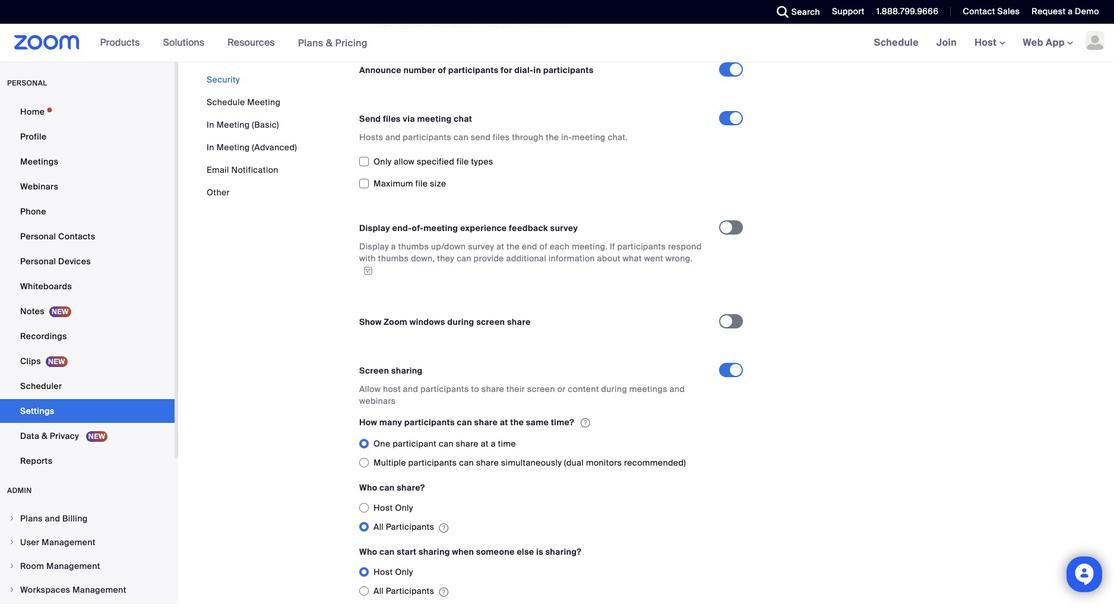 Task type: locate. For each thing, give the bounding box(es) containing it.
2 vertical spatial only
[[395, 567, 413, 578]]

room management
[[20, 561, 100, 572]]

the left same
[[511, 417, 524, 428]]

schedule inside menu bar
[[207, 97, 245, 108]]

workspaces management
[[20, 585, 126, 595]]

all participants
[[374, 522, 435, 533], [374, 586, 435, 597]]

who
[[360, 483, 378, 493], [360, 547, 378, 558]]

learn more about all participants image
[[439, 587, 449, 598]]

meeting
[[247, 97, 281, 108], [217, 119, 250, 130], [217, 142, 250, 153]]

plans
[[298, 37, 324, 49], [20, 513, 43, 524]]

thumbs up down,
[[398, 241, 429, 252]]

end-
[[393, 223, 412, 233]]

participants down one participant can share at a time
[[409, 458, 457, 468]]

participants up what
[[618, 241, 666, 252]]

web
[[1024, 36, 1044, 49]]

at inside display a thumbs up/down survey at the end of each meeting. if participants respond with thumbs down, they can provide additional information about what went wrong.
[[497, 241, 505, 252]]

only allow specified file types
[[374, 156, 494, 167]]

participants left the "for"
[[449, 65, 499, 75]]

meeting up email notification
[[217, 142, 250, 153]]

search button
[[768, 0, 824, 24]]

all inside the who can start sharing when someone else is sharing? option group
[[374, 586, 384, 597]]

number
[[404, 65, 436, 75]]

1 vertical spatial who
[[360, 547, 378, 558]]

only down 'start'
[[395, 567, 413, 578]]

plans and billing
[[20, 513, 88, 524]]

notification
[[231, 165, 279, 175]]

learn more about how many participants can share at the same time? image
[[578, 418, 594, 429]]

email notification
[[207, 165, 279, 175]]

phone
[[20, 206, 46, 217]]

participants left learn more about all participants image
[[386, 586, 435, 597]]

0 vertical spatial survey
[[551, 223, 578, 233]]

0 horizontal spatial file
[[416, 178, 428, 189]]

search
[[792, 7, 821, 17]]

management down room management "menu item"
[[72, 585, 126, 595]]

banner containing products
[[0, 24, 1115, 62]]

host only down "who can share?"
[[374, 503, 413, 514]]

1 vertical spatial all participants
[[374, 586, 435, 597]]

a left time
[[491, 439, 496, 449]]

0 vertical spatial of
[[438, 65, 446, 75]]

to left use
[[475, 20, 483, 31]]

right image
[[8, 515, 15, 522], [8, 539, 15, 546], [8, 563, 15, 570]]

participants up how many participants can share at the same time?
[[421, 384, 469, 395]]

0 vertical spatial at
[[497, 241, 505, 252]]

recordings link
[[0, 324, 175, 348]]

display up with
[[360, 241, 389, 252]]

1 host only from the top
[[374, 503, 413, 514]]

file left types on the top left
[[457, 156, 469, 167]]

many
[[380, 417, 403, 428]]

0 vertical spatial host
[[975, 36, 1000, 49]]

1 horizontal spatial a
[[491, 439, 496, 449]]

0 vertical spatial meeting
[[417, 113, 452, 124]]

at up provide
[[497, 241, 505, 252]]

1 horizontal spatial schedule
[[875, 36, 919, 49]]

1 vertical spatial their
[[507, 384, 525, 395]]

1 vertical spatial of
[[540, 241, 548, 252]]

pricing
[[335, 37, 368, 49]]

2 right image from the top
[[8, 539, 15, 546]]

1 vertical spatial files
[[493, 132, 510, 142]]

2 vertical spatial meeting
[[217, 142, 250, 153]]

in
[[207, 119, 214, 130], [207, 142, 214, 153]]

a inside display a thumbs up/down survey at the end of each meeting. if participants respond with thumbs down, they can provide additional information about what went wrong.
[[391, 241, 396, 252]]

0 vertical spatial all participants
[[374, 522, 435, 533]]

1 horizontal spatial during
[[602, 384, 628, 395]]

at up time
[[500, 417, 509, 428]]

1 horizontal spatial survey
[[551, 223, 578, 233]]

plans inside plans and billing menu item
[[20, 513, 43, 524]]

schedule inside schedule link
[[875, 36, 919, 49]]

0 vertical spatial during
[[448, 317, 475, 327]]

1 vertical spatial host
[[374, 503, 393, 514]]

personal
[[20, 231, 56, 242], [20, 256, 56, 267]]

display a thumbs up/down survey at the end of each meeting. if participants respond with thumbs down, they can provide additional information about what went wrong. application
[[360, 240, 709, 276]]

1 participants from the top
[[386, 522, 435, 533]]

0 vertical spatial display
[[360, 223, 390, 233]]

of inside display a thumbs up/down survey at the end of each meeting. if participants respond with thumbs down, they can provide additional information about what went wrong.
[[540, 241, 548, 252]]

0 vertical spatial their
[[430, 20, 449, 31]]

one
[[374, 439, 391, 449]]

at for share
[[500, 417, 509, 428]]

web app
[[1024, 36, 1066, 49]]

2 host only from the top
[[374, 567, 413, 578]]

experience
[[461, 223, 507, 233]]

plans up 'user'
[[20, 513, 43, 524]]

(basic)
[[252, 119, 279, 130]]

survey up provide
[[468, 241, 495, 252]]

meeting.
[[572, 241, 608, 252]]

right image inside user management menu item
[[8, 539, 15, 546]]

right image for plans and billing
[[8, 515, 15, 522]]

2 all from the top
[[374, 586, 384, 597]]

1 vertical spatial screen
[[528, 384, 555, 395]]

only
[[374, 156, 392, 167], [395, 503, 413, 514], [395, 567, 413, 578]]

of right end
[[540, 241, 548, 252]]

0 vertical spatial in
[[207, 119, 214, 130]]

right image
[[8, 587, 15, 594]]

security link
[[207, 74, 240, 85]]

1 vertical spatial file
[[416, 178, 428, 189]]

1 vertical spatial right image
[[8, 539, 15, 546]]

0 vertical spatial personal
[[20, 231, 56, 242]]

host inside who can share? option group
[[374, 503, 393, 514]]

who for who can share?
[[360, 483, 378, 493]]

2 vertical spatial meeting
[[424, 223, 458, 233]]

the inside display a thumbs up/down survey at the end of each meeting. if participants respond with thumbs down, they can provide additional information about what went wrong.
[[507, 241, 520, 252]]

management down billing
[[42, 537, 96, 548]]

sales
[[998, 6, 1021, 17]]

host only inside who can share? option group
[[374, 503, 413, 514]]

0 vertical spatial all
[[374, 522, 384, 533]]

and left billing
[[45, 513, 60, 524]]

files right the "send"
[[493, 132, 510, 142]]

2 personal from the top
[[20, 256, 56, 267]]

meeting down schedule meeting link
[[217, 119, 250, 130]]

1 horizontal spatial of
[[540, 241, 548, 252]]

personal menu menu
[[0, 100, 175, 474]]

personal contacts link
[[0, 225, 175, 248]]

meetings
[[630, 384, 668, 395]]

1 vertical spatial during
[[602, 384, 628, 395]]

2 vertical spatial management
[[72, 585, 126, 595]]

2 who from the top
[[360, 547, 378, 558]]

host inside the who can start sharing when someone else is sharing? option group
[[374, 567, 393, 578]]

user management menu item
[[0, 531, 175, 554]]

only inside the who can start sharing when someone else is sharing? option group
[[395, 567, 413, 578]]

0 horizontal spatial screen
[[477, 317, 505, 327]]

with
[[360, 253, 376, 264]]

0 vertical spatial management
[[42, 537, 96, 548]]

the left end
[[507, 241, 520, 252]]

schedule down security
[[207, 97, 245, 108]]

personal down phone
[[20, 231, 56, 242]]

sharing up the host at the bottom of the page
[[392, 365, 423, 376]]

0 vertical spatial host only
[[374, 503, 413, 514]]

meeting for (advanced)
[[217, 142, 250, 153]]

0 vertical spatial only
[[374, 156, 392, 167]]

display inside display a thumbs up/down survey at the end of each meeting. if participants respond with thumbs down, they can provide additional information about what went wrong.
[[360, 241, 389, 252]]

all for start
[[374, 586, 384, 597]]

during right the content
[[602, 384, 628, 395]]

about
[[598, 253, 621, 264]]

0 vertical spatial who
[[360, 483, 378, 493]]

1 vertical spatial meeting
[[217, 119, 250, 130]]

files left via
[[383, 113, 401, 124]]

schedule
[[875, 36, 919, 49], [207, 97, 245, 108]]

display a thumbs up/down survey at the end of each meeting. if participants respond with thumbs down, they can provide additional information about what went wrong.
[[360, 241, 702, 264]]

share
[[507, 317, 531, 327], [482, 384, 505, 395], [475, 417, 498, 428], [456, 439, 479, 449], [476, 458, 499, 468]]

banner
[[0, 24, 1115, 62]]

0 horizontal spatial schedule
[[207, 97, 245, 108]]

2 vertical spatial right image
[[8, 563, 15, 570]]

application
[[360, 417, 720, 473]]

0 horizontal spatial survey
[[468, 241, 495, 252]]

1 vertical spatial only
[[395, 503, 413, 514]]

who for who can start sharing when someone else is sharing?
[[360, 547, 378, 558]]

right image inside plans and billing menu item
[[8, 515, 15, 522]]

a down the 'end-'
[[391, 241, 396, 252]]

0 horizontal spatial &
[[42, 431, 48, 442]]

during
[[448, 317, 475, 327], [602, 384, 628, 395]]

1 horizontal spatial plans
[[298, 37, 324, 49]]

1 personal from the top
[[20, 231, 56, 242]]

if
[[610, 241, 616, 252]]

file left size
[[416, 178, 428, 189]]

1 vertical spatial survey
[[468, 241, 495, 252]]

wrong.
[[666, 253, 693, 264]]

a
[[1069, 6, 1074, 17], [391, 241, 396, 252], [491, 439, 496, 449]]

1 in from the top
[[207, 119, 214, 130]]

all participants inside the who can start sharing when someone else is sharing? option group
[[374, 586, 435, 597]]

at for survey
[[497, 241, 505, 252]]

2 participants from the top
[[386, 586, 435, 597]]

participants inside the allow host and participants to share their screen or content during meetings and webinars
[[421, 384, 469, 395]]

schedule for schedule
[[875, 36, 919, 49]]

2 vertical spatial host
[[374, 567, 393, 578]]

1 horizontal spatial screen
[[528, 384, 555, 395]]

& right data
[[42, 431, 48, 442]]

1.888.799.9666
[[877, 6, 939, 17]]

share?
[[397, 483, 425, 493]]

management for workspaces management
[[72, 585, 126, 595]]

the right as
[[514, 20, 527, 31]]

host only for share?
[[374, 503, 413, 514]]

1 vertical spatial all
[[374, 586, 384, 597]]

all participants down 'start'
[[374, 586, 435, 597]]

and right hosts
[[386, 132, 401, 142]]

meeting up (basic)
[[247, 97, 281, 108]]

1 vertical spatial plans
[[20, 513, 43, 524]]

to right the ask
[[391, 20, 399, 31]]

host only down 'start'
[[374, 567, 413, 578]]

0 vertical spatial thumbs
[[398, 241, 429, 252]]

2 vertical spatial a
[[491, 439, 496, 449]]

participants inside who can share? option group
[[386, 522, 435, 533]]

plans & pricing link
[[298, 37, 368, 49], [298, 37, 368, 49]]

meeting right via
[[417, 113, 452, 124]]

support link
[[824, 0, 868, 24], [833, 6, 865, 17]]

can down "chat"
[[454, 132, 469, 142]]

1 vertical spatial thumbs
[[378, 253, 409, 264]]

of right number
[[438, 65, 446, 75]]

application containing how many participants can share at the same time?
[[360, 417, 720, 473]]

thumbs right with
[[378, 253, 409, 264]]

0 vertical spatial &
[[326, 37, 333, 49]]

menu bar
[[207, 74, 297, 198]]

1 horizontal spatial file
[[457, 156, 469, 167]]

display left the 'end-'
[[360, 223, 390, 233]]

0 vertical spatial plans
[[298, 37, 324, 49]]

meeting for display end-of-meeting experience feedback survey
[[424, 223, 458, 233]]

plans inside product information navigation
[[298, 37, 324, 49]]

in for in meeting (basic)
[[207, 119, 214, 130]]

to up how many participants can share at the same time?
[[471, 384, 480, 395]]

right image inside room management "menu item"
[[8, 563, 15, 570]]

screen
[[360, 365, 389, 376]]

during inside the allow host and participants to share their screen or content during meetings and webinars
[[602, 384, 628, 395]]

during right windows
[[448, 317, 475, 327]]

0 vertical spatial participants
[[386, 522, 435, 533]]

in up the email
[[207, 142, 214, 153]]

who down multiple
[[360, 483, 378, 493]]

2 display from the top
[[360, 241, 389, 252]]

0 horizontal spatial files
[[383, 113, 401, 124]]

1 vertical spatial participants
[[386, 586, 435, 597]]

can down how many participants can share at the same time?
[[439, 439, 454, 449]]

0 vertical spatial right image
[[8, 515, 15, 522]]

schedule down '1.888.799.9666'
[[875, 36, 919, 49]]

3 right image from the top
[[8, 563, 15, 570]]

& inside product information navigation
[[326, 37, 333, 49]]

1 vertical spatial &
[[42, 431, 48, 442]]

join link
[[928, 24, 966, 62]]

products
[[100, 36, 140, 49]]

0 vertical spatial a
[[1069, 6, 1074, 17]]

& for privacy
[[42, 431, 48, 442]]

only left allow
[[374, 156, 392, 167]]

all
[[374, 522, 384, 533], [374, 586, 384, 597]]

0 vertical spatial files
[[383, 113, 401, 124]]

at
[[497, 241, 505, 252], [500, 417, 509, 428], [481, 439, 489, 449]]

personal inside "link"
[[20, 256, 56, 267]]

0 horizontal spatial plans
[[20, 513, 43, 524]]

1 vertical spatial schedule
[[207, 97, 245, 108]]

1 all participants from the top
[[374, 522, 435, 533]]

only down share?
[[395, 503, 413, 514]]

1 horizontal spatial their
[[507, 384, 525, 395]]

& left pricing
[[326, 37, 333, 49]]

sharing down learn more about all participants icon
[[419, 547, 450, 558]]

1 all from the top
[[374, 522, 384, 533]]

host only inside the who can start sharing when someone else is sharing? option group
[[374, 567, 413, 578]]

profile
[[20, 131, 47, 142]]

2 horizontal spatial a
[[1069, 6, 1074, 17]]

management up workspaces management
[[46, 561, 100, 572]]

a left the demo
[[1069, 6, 1074, 17]]

announce number of participants for dial-in participants
[[360, 65, 594, 75]]

up/down
[[431, 241, 466, 252]]

solutions button
[[163, 24, 210, 62]]

personal
[[7, 78, 47, 88]]

of-
[[412, 223, 424, 233]]

in down schedule meeting link
[[207, 119, 214, 130]]

plans left pricing
[[298, 37, 324, 49]]

host only
[[374, 503, 413, 514], [374, 567, 413, 578]]

1 horizontal spatial &
[[326, 37, 333, 49]]

1 vertical spatial personal
[[20, 256, 56, 267]]

2 all participants from the top
[[374, 586, 435, 597]]

support version for display end-of-meeting experience feedback survey image
[[363, 267, 374, 275]]

2 in from the top
[[207, 142, 214, 153]]

participants inside the who can start sharing when someone else is sharing? option group
[[386, 586, 435, 597]]

1 horizontal spatial files
[[493, 132, 510, 142]]

host for start
[[374, 567, 393, 578]]

share inside the allow host and participants to share their screen or content during meetings and webinars
[[482, 384, 505, 395]]

hosts
[[360, 132, 383, 142]]

room management menu item
[[0, 555, 175, 578]]

2 vertical spatial at
[[481, 439, 489, 449]]

who left 'start'
[[360, 547, 378, 558]]

their left or
[[507, 384, 525, 395]]

1 display from the top
[[360, 223, 390, 233]]

1 vertical spatial host only
[[374, 567, 413, 578]]

all inside who can share? option group
[[374, 522, 384, 533]]

1 vertical spatial a
[[391, 241, 396, 252]]

participants inside display a thumbs up/down survey at the end of each meeting. if participants respond with thumbs down, they can provide additional information about what went wrong.
[[618, 241, 666, 252]]

feedback
[[509, 223, 549, 233]]

same
[[526, 417, 549, 428]]

1 who from the top
[[360, 483, 378, 493]]

all for share?
[[374, 522, 384, 533]]

screen
[[477, 317, 505, 327], [528, 384, 555, 395]]

survey up each
[[551, 223, 578, 233]]

right image left room
[[8, 563, 15, 570]]

0 horizontal spatial a
[[391, 241, 396, 252]]

participants up 'start'
[[386, 522, 435, 533]]

1 vertical spatial at
[[500, 417, 509, 428]]

their left voice
[[430, 20, 449, 31]]

all participants up 'start'
[[374, 522, 435, 533]]

survey
[[551, 223, 578, 233], [468, 241, 495, 252]]

display for display end-of-meeting experience feedback survey
[[360, 223, 390, 233]]

only inside who can share? option group
[[395, 503, 413, 514]]

can right they
[[457, 253, 472, 264]]

to inside the allow host and participants to share their screen or content during meetings and webinars
[[471, 384, 480, 395]]

meeting left chat.
[[572, 132, 606, 142]]

1 vertical spatial management
[[46, 561, 100, 572]]

1 right image from the top
[[8, 515, 15, 522]]

0 vertical spatial sharing
[[392, 365, 423, 376]]

1.888.799.9666 button up schedule link
[[877, 6, 939, 17]]

can up one participant can share at a time
[[457, 417, 472, 428]]

1 vertical spatial meeting
[[572, 132, 606, 142]]

host for share?
[[374, 503, 393, 514]]

profile picture image
[[1086, 31, 1105, 50]]

right image down admin
[[8, 515, 15, 522]]

personal up whiteboards
[[20, 256, 56, 267]]

announce
[[360, 65, 402, 75]]

meeting up up/down at the top left of the page
[[424, 223, 458, 233]]

1 vertical spatial in
[[207, 142, 214, 153]]

right image left 'user'
[[8, 539, 15, 546]]

ask
[[374, 20, 389, 31]]

settings
[[20, 406, 54, 417]]

else
[[517, 547, 535, 558]]

1 vertical spatial display
[[360, 241, 389, 252]]

personal for personal devices
[[20, 256, 56, 267]]

schedule meeting
[[207, 97, 281, 108]]

through
[[512, 132, 544, 142]]

reports link
[[0, 449, 175, 473]]

schedule for schedule meeting
[[207, 97, 245, 108]]

all participants for share?
[[374, 522, 435, 533]]

types
[[471, 156, 494, 167]]

meetings navigation
[[866, 24, 1115, 62]]

and inside menu item
[[45, 513, 60, 524]]

contact
[[964, 6, 996, 17]]

management inside "menu item"
[[46, 561, 100, 572]]

all participants inside who can share? option group
[[374, 522, 435, 533]]

& inside "personal menu" menu
[[42, 431, 48, 442]]

at left time
[[481, 439, 489, 449]]

0 vertical spatial schedule
[[875, 36, 919, 49]]

home link
[[0, 100, 175, 124]]



Task type: describe. For each thing, give the bounding box(es) containing it.
plans for plans & pricing
[[298, 37, 324, 49]]

privacy
[[50, 431, 79, 442]]

(dual
[[564, 458, 584, 468]]

notes
[[20, 306, 45, 317]]

allow
[[360, 384, 381, 395]]

zoom logo image
[[14, 35, 79, 50]]

display end-of-meeting experience feedback survey
[[360, 223, 578, 233]]

host inside meetings navigation
[[975, 36, 1000, 49]]

0 vertical spatial screen
[[477, 317, 505, 327]]

end
[[522, 241, 538, 252]]

time
[[498, 439, 516, 449]]

personal devices link
[[0, 250, 175, 273]]

clips
[[20, 356, 41, 367]]

plans and billing menu item
[[0, 508, 175, 530]]

1.888.799.9666 button up join
[[868, 0, 942, 24]]

0 horizontal spatial their
[[430, 20, 449, 31]]

chat.
[[608, 132, 628, 142]]

0 horizontal spatial of
[[438, 65, 446, 75]]

a for request
[[1069, 6, 1074, 17]]

screen inside the allow host and participants to share their screen or content during meetings and webinars
[[528, 384, 555, 395]]

how many participants can share at the same time?
[[360, 417, 575, 428]]

schedule link
[[866, 24, 928, 62]]

participants inside option group
[[409, 458, 457, 468]]

provide
[[474, 253, 504, 264]]

personal for personal contacts
[[20, 231, 56, 242]]

& for pricing
[[326, 37, 333, 49]]

send
[[471, 132, 491, 142]]

workspaces
[[20, 585, 70, 595]]

allow
[[394, 156, 415, 167]]

can left share?
[[380, 483, 395, 493]]

participant
[[393, 439, 437, 449]]

time?
[[551, 417, 575, 428]]

the left in-
[[546, 132, 559, 142]]

email
[[207, 165, 229, 175]]

use
[[485, 20, 500, 31]]

only for start
[[395, 567, 413, 578]]

who can start sharing when someone else is sharing?
[[360, 547, 582, 558]]

a inside option group
[[491, 439, 496, 449]]

only for share?
[[395, 503, 413, 514]]

support
[[833, 6, 865, 17]]

personal contacts
[[20, 231, 95, 242]]

whiteboards link
[[0, 275, 175, 298]]

for
[[501, 65, 513, 75]]

learn more about all participants image
[[439, 523, 449, 534]]

who can share? option group
[[360, 499, 720, 537]]

who can start sharing when someone else is sharing? option group
[[360, 563, 720, 601]]

hosts and participants can send files through the in-meeting chat.
[[360, 132, 628, 142]]

admin menu menu
[[0, 508, 175, 604]]

email notification link
[[207, 165, 279, 175]]

specified
[[417, 156, 455, 167]]

scheduler link
[[0, 374, 175, 398]]

plans for plans and billing
[[20, 513, 43, 524]]

participants right in
[[544, 65, 594, 75]]

when
[[452, 547, 474, 558]]

devices
[[58, 256, 91, 267]]

content
[[568, 384, 599, 395]]

windows
[[410, 317, 445, 327]]

show zoom windows during screen share
[[360, 317, 531, 327]]

participants down send files via meeting chat
[[403, 132, 452, 142]]

can left 'start'
[[380, 547, 395, 558]]

product information navigation
[[91, 24, 377, 62]]

in meeting (advanced)
[[207, 142, 297, 153]]

dial-
[[515, 65, 534, 75]]

0 horizontal spatial during
[[448, 317, 475, 327]]

multiple
[[374, 458, 406, 468]]

and right the host at the bottom of the page
[[403, 384, 419, 395]]

multiple participants can share simultaneously (dual monitors recommended)
[[374, 458, 686, 468]]

maximum file size
[[374, 178, 447, 189]]

participants for share?
[[386, 522, 435, 533]]

can inside display a thumbs up/down survey at the end of each meeting. if participants respond with thumbs down, they can provide additional information about what went wrong.
[[457, 253, 472, 264]]

management for room management
[[46, 561, 100, 572]]

settings link
[[0, 399, 175, 423]]

notification
[[529, 20, 575, 31]]

right image for room management
[[8, 563, 15, 570]]

host button
[[975, 36, 1006, 49]]

display for display a thumbs up/down survey at the end of each meeting. if participants respond with thumbs down, they can provide additional information about what went wrong.
[[360, 241, 389, 252]]

show
[[360, 317, 382, 327]]

and right meetings
[[670, 384, 685, 395]]

menu bar containing security
[[207, 74, 297, 198]]

someone
[[476, 547, 515, 558]]

products button
[[100, 24, 145, 62]]

notes link
[[0, 300, 175, 323]]

each
[[550, 241, 570, 252]]

user management
[[20, 537, 96, 548]]

went
[[645, 253, 664, 264]]

join
[[937, 36, 957, 49]]

in meeting (basic)
[[207, 119, 279, 130]]

solutions
[[163, 36, 204, 49]]

request a demo
[[1032, 6, 1100, 17]]

host
[[383, 384, 401, 395]]

0 vertical spatial meeting
[[247, 97, 281, 108]]

user
[[20, 537, 39, 548]]

data
[[20, 431, 39, 442]]

survey inside display a thumbs up/down survey at the end of each meeting. if participants respond with thumbs down, they can provide additional information about what went wrong.
[[468, 241, 495, 252]]

send files via meeting chat
[[360, 113, 473, 124]]

all participants for start
[[374, 586, 435, 597]]

0 vertical spatial file
[[457, 156, 469, 167]]

can down one participant can share at a time
[[459, 458, 474, 468]]

right image for user management
[[8, 539, 15, 546]]

(advanced)
[[252, 142, 297, 153]]

personal devices
[[20, 256, 91, 267]]

home
[[20, 106, 45, 117]]

contacts
[[58, 231, 95, 242]]

data & privacy link
[[0, 424, 175, 448]]

chat
[[454, 113, 473, 124]]

at inside option group
[[481, 439, 489, 449]]

a for display
[[391, 241, 396, 252]]

or
[[558, 384, 566, 395]]

workspaces management menu item
[[0, 579, 175, 601]]

size
[[430, 178, 447, 189]]

ask to record their voice to use as the notification
[[374, 20, 575, 31]]

resources button
[[228, 24, 280, 62]]

request
[[1032, 6, 1066, 17]]

participants for start
[[386, 586, 435, 597]]

in meeting (advanced) link
[[207, 142, 297, 153]]

participants up the participant
[[405, 417, 455, 428]]

host only for start
[[374, 567, 413, 578]]

how many participants can share at the same time? option group
[[360, 435, 720, 473]]

1 vertical spatial sharing
[[419, 547, 450, 558]]

down,
[[411, 253, 435, 264]]

via
[[403, 113, 415, 124]]

voice
[[451, 20, 473, 31]]

billing
[[62, 513, 88, 524]]

whiteboards
[[20, 281, 72, 292]]

in for in meeting (advanced)
[[207, 142, 214, 153]]

management for user management
[[42, 537, 96, 548]]

meeting for (basic)
[[217, 119, 250, 130]]

scheduler
[[20, 381, 62, 392]]

meeting for send files via meeting chat
[[417, 113, 452, 124]]

recommended)
[[625, 458, 686, 468]]

their inside the allow host and participants to share their screen or content during meetings and webinars
[[507, 384, 525, 395]]

recordings
[[20, 331, 67, 342]]

data & privacy
[[20, 431, 81, 442]]

monitors
[[586, 458, 622, 468]]

who can share?
[[360, 483, 425, 493]]

they
[[437, 253, 455, 264]]

as
[[502, 20, 511, 31]]

contact sales
[[964, 6, 1021, 17]]



Task type: vqa. For each thing, say whether or not it's contained in the screenshot.
third Menu Item from the bottom
no



